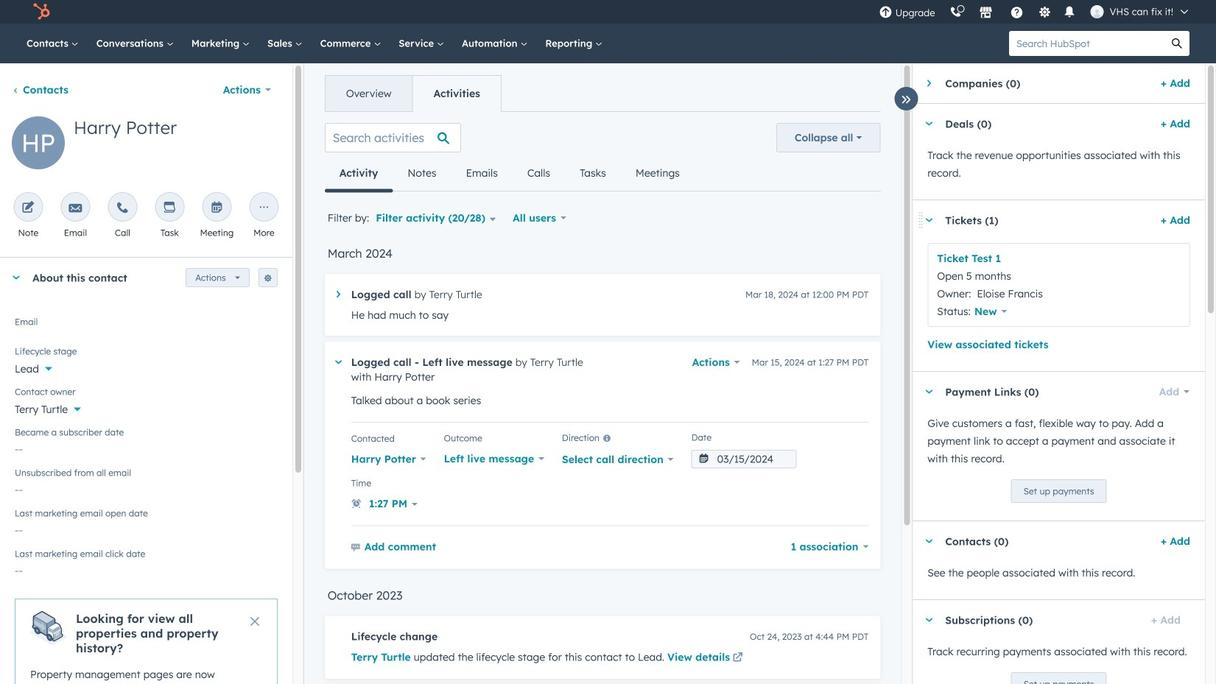 Task type: describe. For each thing, give the bounding box(es) containing it.
1 -- text field from the top
[[15, 435, 278, 459]]

more image
[[257, 202, 271, 215]]

Search HubSpot search field
[[1009, 31, 1165, 56]]

terry turtle image
[[1091, 5, 1104, 18]]

email image
[[69, 202, 82, 215]]

marketplaces image
[[979, 7, 993, 20]]

MM/DD/YYYY text field
[[691, 450, 797, 468]]

call image
[[116, 202, 129, 215]]

task image
[[163, 202, 176, 215]]

2 link opens in a new window image from the top
[[733, 653, 743, 664]]

meeting image
[[210, 202, 223, 215]]



Task type: vqa. For each thing, say whether or not it's contained in the screenshot.
1st -- text box from the top of the page
yes



Task type: locate. For each thing, give the bounding box(es) containing it.
manage card settings image
[[264, 274, 272, 283]]

menu
[[872, 0, 1199, 24]]

link opens in a new window image
[[733, 650, 743, 667], [733, 653, 743, 664]]

1 link opens in a new window image from the top
[[733, 650, 743, 667]]

close image
[[250, 617, 259, 626]]

navigation
[[325, 75, 502, 112]]

caret image
[[927, 79, 931, 88], [925, 122, 934, 126], [12, 276, 21, 280], [925, 390, 934, 394], [925, 618, 934, 622]]

0 vertical spatial -- text field
[[15, 476, 278, 499]]

alert
[[15, 599, 278, 684]]

caret image
[[925, 218, 934, 222], [336, 291, 340, 298], [335, 360, 342, 364], [925, 540, 934, 543]]

1 -- text field from the top
[[15, 476, 278, 499]]

-- text field
[[15, 435, 278, 459], [15, 557, 278, 580]]

tab list
[[325, 155, 695, 193]]

-- text field
[[15, 476, 278, 499], [15, 516, 278, 540]]

Search activities search field
[[325, 123, 461, 152]]

1 vertical spatial -- text field
[[15, 557, 278, 580]]

2 -- text field from the top
[[15, 557, 278, 580]]

feed
[[313, 111, 892, 684]]

1 vertical spatial -- text field
[[15, 516, 278, 540]]

0 vertical spatial -- text field
[[15, 435, 278, 459]]

2 -- text field from the top
[[15, 516, 278, 540]]

note image
[[22, 202, 35, 215]]



